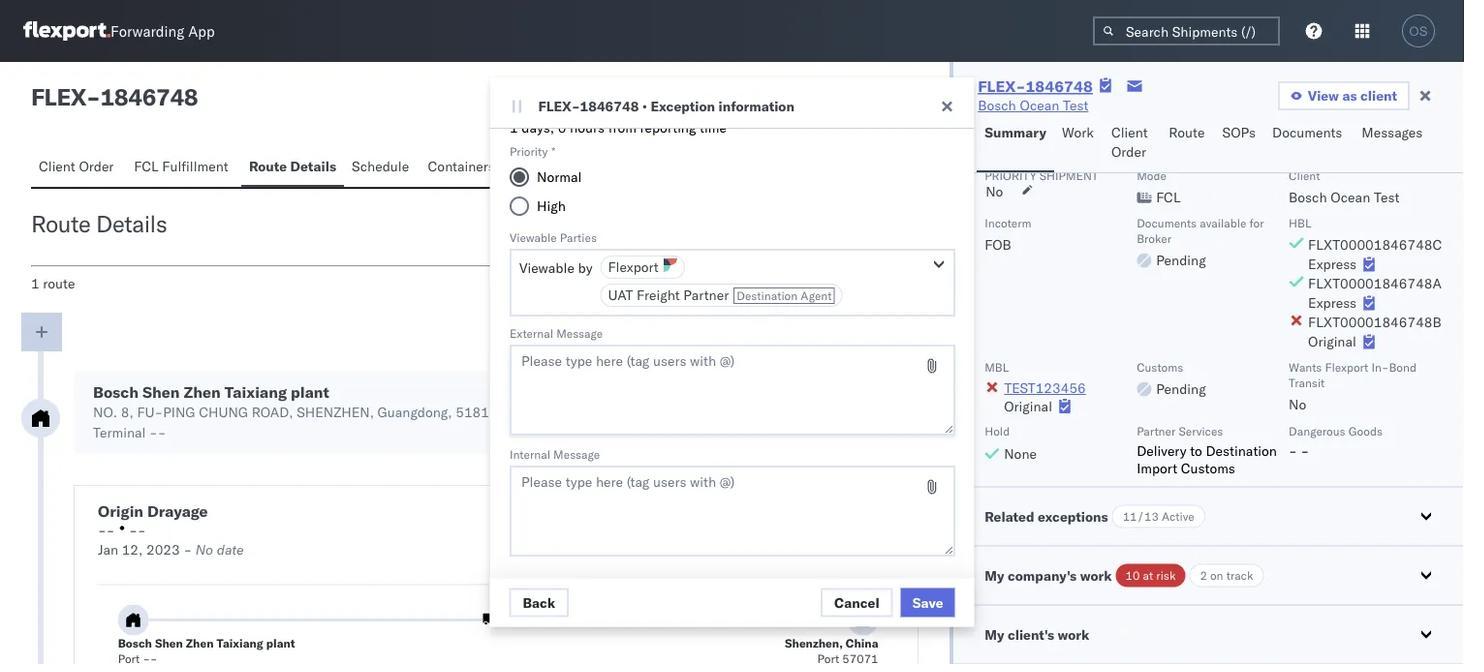 Task type: describe. For each thing, give the bounding box(es) containing it.
agent
[[800, 289, 831, 304]]

flexport inside button
[[608, 259, 658, 276]]

delivery
[[1137, 442, 1187, 459]]

services
[[1179, 424, 1223, 438]]

0 vertical spatial customs
[[1137, 359, 1183, 374]]

client order for the right client order button
[[1111, 124, 1148, 160]]

plant for bosch shen zhen taixiang plant no. 8, fu-ping chung road, shenzhen, guangdong, 518117, china terminal --
[[291, 383, 329, 402]]

0 horizontal spatial partner
[[683, 287, 728, 304]]

taixiang for bosch shen zhen taixiang plant no. 8, fu-ping chung road, shenzhen, guangdong, 518117, china terminal --
[[225, 383, 287, 402]]

2 on track
[[1200, 568, 1253, 583]]

as
[[1342, 87, 1357, 104]]

1 route
[[31, 275, 75, 292]]

bol
[[515, 158, 541, 175]]

flex-1846748 link
[[978, 77, 1093, 96]]

shen for bosch shen zhen taixiang plant no. 8, fu-ping chung road, shenzhen, guangdong, 518117, china terminal --
[[142, 383, 180, 402]]

guangdong,
[[378, 404, 452, 421]]

wants flexport in-bond transit no
[[1289, 359, 1417, 413]]

flex-1846748
[[978, 77, 1093, 96]]

client
[[1360, 87, 1397, 104]]

0 horizontal spatial client
[[39, 158, 75, 175]]

back
[[523, 594, 555, 611]]

origin drayage
[[98, 502, 208, 521]]

bosch inside client bosch ocean test incoterm fob
[[1289, 188, 1327, 205]]

1 vertical spatial documents
[[557, 158, 627, 175]]

message for external message
[[556, 327, 602, 341]]

Search Shipments (/) text field
[[1093, 16, 1280, 46]]

route details inside 'button'
[[249, 158, 336, 175]]

client inside client bosch ocean test incoterm fob
[[1289, 168, 1320, 182]]

bosch for bosch shen zhen taixiang plant no. 8, fu-ping chung road, shenzhen, guangdong, 518117, china terminal --
[[93, 383, 139, 402]]

forwarding app link
[[23, 21, 215, 41]]

viewable by
[[519, 260, 592, 277]]

1 for 1 days, 0 hours from reporting time
[[509, 120, 518, 137]]

details inside 'button'
[[290, 158, 336, 175]]

0 horizontal spatial route details
[[31, 209, 167, 238]]

from
[[608, 120, 636, 137]]

chung
[[199, 404, 248, 421]]

0 horizontal spatial details
[[96, 209, 167, 238]]

test123456 button
[[1004, 379, 1086, 396]]

2 -- from the left
[[129, 522, 146, 539]]

1 -- from the left
[[98, 522, 115, 539]]

1 for 1 route
[[31, 275, 39, 292]]

time
[[699, 120, 726, 137]]

priority shipment
[[985, 168, 1098, 182]]

1846748 for flex-1846748 • exception information
[[580, 98, 639, 115]]

view
[[1308, 87, 1339, 104]]

china inside 'bosch shen zhen taixiang plant no. 8, fu-ping chung road, shenzhen, guangdong, 518117, china terminal --'
[[514, 404, 550, 421]]

reporting
[[640, 120, 696, 137]]

internal
[[509, 448, 550, 462]]

in-
[[1372, 359, 1389, 374]]

1 horizontal spatial client order button
[[1104, 115, 1161, 172]]

import
[[1137, 459, 1177, 476]]

0
[[557, 120, 566, 137]]

10
[[1125, 568, 1140, 583]]

cancel button
[[821, 589, 893, 618]]

priority for priority shipment
[[985, 168, 1036, 182]]

flxt00001846748a
[[1308, 275, 1442, 292]]

messages button
[[1354, 115, 1433, 172]]

mode
[[1137, 168, 1167, 182]]

parties
[[559, 231, 596, 245]]

internal message
[[509, 448, 599, 462]]

uat
[[608, 287, 633, 304]]

external
[[509, 327, 553, 341]]

origin
[[98, 502, 144, 521]]

3 containers
[[605, 555, 684, 572]]

priority for priority *
[[509, 144, 547, 159]]

customs inside partner services delivery to destination import customs
[[1181, 459, 1235, 476]]

shipment
[[1039, 168, 1098, 182]]

related exceptions
[[985, 508, 1108, 525]]

work for my client's work
[[1058, 626, 1090, 643]]

1 horizontal spatial containers
[[617, 555, 684, 572]]

to
[[1190, 442, 1202, 459]]

taixiang for bosch shen zhen taixiang plant
[[217, 637, 263, 651]]

uat freight partner destination agent
[[608, 287, 831, 304]]

mbl
[[985, 359, 1009, 374]]

express for flxt00001846748a
[[1308, 294, 1357, 311]]

10 at risk
[[1125, 568, 1176, 583]]

fcl fulfillment button
[[126, 149, 241, 187]]

jan
[[98, 542, 118, 559]]

client bosch ocean test incoterm fob
[[985, 168, 1400, 253]]

work for my company's work
[[1080, 567, 1112, 584]]

1 horizontal spatial order
[[1111, 143, 1146, 160]]

available
[[1200, 215, 1247, 230]]

1 days, 0 hours from reporting time
[[509, 120, 726, 137]]

flexport. image
[[23, 21, 110, 41]]

view as client button
[[1278, 81, 1410, 110]]

0 horizontal spatial 1846748
[[100, 82, 198, 111]]

shenzhen,
[[297, 404, 374, 421]]

sops
[[1222, 124, 1256, 141]]

broker
[[1137, 231, 1171, 245]]

11/13
[[1123, 509, 1159, 524]]

partner services delivery to destination import customs
[[1137, 424, 1277, 476]]

days,
[[521, 120, 554, 137]]

documents inside documents available for broker
[[1137, 215, 1197, 230]]

drayage
[[147, 502, 208, 521]]

fcl for fcl
[[1156, 188, 1181, 205]]

zhen for bosch shen zhen taixiang plant no. 8, fu-ping chung road, shenzhen, guangdong, 518117, china terminal --
[[184, 383, 221, 402]]

destination inside partner services delivery to destination import customs
[[1206, 442, 1277, 459]]

exception
[[651, 98, 715, 115]]

1 horizontal spatial no
[[986, 183, 1003, 200]]

client's
[[1008, 626, 1054, 643]]

jan 12, 2023 - no date
[[98, 542, 244, 559]]

fcl for fcl fulfillment
[[134, 158, 159, 175]]

1 horizontal spatial client
[[1111, 124, 1148, 141]]

wants
[[1289, 359, 1322, 374]]

shenzhen, china
[[785, 637, 878, 651]]

goods
[[1349, 424, 1383, 438]]

12,
[[122, 542, 143, 559]]

save
[[913, 594, 943, 611]]

flex
[[31, 82, 86, 111]]

fulfillment
[[162, 158, 228, 175]]

0 horizontal spatial order
[[79, 158, 114, 175]]

test inside client bosch ocean test incoterm fob
[[1374, 188, 1400, 205]]

flex-1846748 • exception information
[[538, 98, 795, 115]]

documents available for broker
[[1137, 215, 1264, 245]]

2023
[[146, 542, 180, 559]]

freight
[[636, 287, 679, 304]]

0 horizontal spatial documents button
[[549, 149, 639, 187]]

route
[[43, 275, 75, 292]]

1 horizontal spatial china
[[846, 637, 878, 651]]

view as client
[[1308, 87, 1397, 104]]

ping
[[163, 404, 195, 421]]

hold
[[985, 424, 1010, 438]]

3
[[605, 555, 613, 572]]



Task type: vqa. For each thing, say whether or not it's contained in the screenshot.


Task type: locate. For each thing, give the bounding box(es) containing it.
-- up the 12,
[[129, 522, 146, 539]]

1 express from the top
[[1308, 255, 1357, 272]]

shen up fu-
[[142, 383, 180, 402]]

client up mode
[[1111, 124, 1148, 141]]

for
[[1250, 215, 1264, 230]]

documents button down view in the right top of the page
[[1265, 115, 1354, 172]]

express up "flxt00001846748a"
[[1308, 255, 1357, 272]]

0 horizontal spatial --
[[98, 522, 115, 539]]

1 horizontal spatial ocean
[[1331, 188, 1370, 205]]

zhen inside 'bosch shen zhen taixiang plant no. 8, fu-ping chung road, shenzhen, guangdong, 518117, china terminal --'
[[184, 383, 221, 402]]

0 vertical spatial express
[[1308, 255, 1357, 272]]

1 vertical spatial 1
[[31, 275, 39, 292]]

priority
[[509, 144, 547, 159], [985, 168, 1036, 182]]

my left the 'company's'
[[985, 567, 1004, 584]]

1 vertical spatial china
[[846, 637, 878, 651]]

at
[[1143, 568, 1153, 583]]

2 horizontal spatial no
[[1289, 396, 1306, 413]]

flexport button
[[600, 256, 684, 280]]

1 horizontal spatial partner
[[1137, 424, 1176, 438]]

flex- for flex-1846748 • exception information
[[538, 98, 580, 115]]

details left schedule
[[290, 158, 336, 175]]

bosch up hbl
[[1289, 188, 1327, 205]]

original
[[1308, 333, 1356, 350], [1004, 397, 1052, 414]]

bol button
[[507, 149, 549, 187]]

1 vertical spatial fcl
[[1156, 188, 1181, 205]]

documents down view in the right top of the page
[[1272, 124, 1342, 141]]

fcl left fulfillment
[[134, 158, 159, 175]]

1 horizontal spatial test
[[1374, 188, 1400, 205]]

priority left * in the top left of the page
[[509, 144, 547, 159]]

documents
[[1272, 124, 1342, 141], [557, 158, 627, 175], [1137, 215, 1197, 230]]

client
[[1111, 124, 1148, 141], [39, 158, 75, 175], [1289, 168, 1320, 182]]

zhen for bosch shen zhen taixiang plant
[[186, 637, 214, 651]]

1 horizontal spatial --
[[129, 522, 146, 539]]

documents button down hours
[[549, 149, 639, 187]]

order
[[1111, 143, 1146, 160], [79, 158, 114, 175]]

route details button
[[241, 149, 344, 187]]

flex- for flex-1846748
[[978, 77, 1026, 96]]

route button
[[1161, 115, 1215, 172]]

order up mode
[[1111, 143, 1146, 160]]

shen down jan 12, 2023 - no date
[[155, 637, 183, 651]]

1 vertical spatial my
[[985, 626, 1004, 643]]

0 horizontal spatial test
[[1063, 97, 1089, 114]]

client order
[[1111, 124, 1148, 160], [39, 158, 114, 175]]

2 horizontal spatial documents
[[1272, 124, 1342, 141]]

normal
[[536, 169, 581, 186]]

priority down 'summary'
[[985, 168, 1036, 182]]

containers left 'bol'
[[428, 158, 495, 175]]

0 horizontal spatial 1
[[31, 275, 39, 292]]

1 horizontal spatial flex-
[[978, 77, 1026, 96]]

1 vertical spatial express
[[1308, 294, 1357, 311]]

1 horizontal spatial 1846748
[[580, 98, 639, 115]]

on
[[1210, 568, 1223, 583]]

0 horizontal spatial no
[[195, 542, 213, 559]]

0 vertical spatial ocean
[[1020, 97, 1059, 114]]

high
[[536, 198, 565, 215]]

0 vertical spatial partner
[[683, 287, 728, 304]]

Please type here (tag users with @) text field
[[509, 467, 955, 558]]

client order button right work
[[1104, 115, 1161, 172]]

documents down hours
[[557, 158, 627, 175]]

pending up services
[[1156, 380, 1206, 397]]

0 vertical spatial route details
[[249, 158, 336, 175]]

partner right the "freight" in the top of the page
[[683, 287, 728, 304]]

0 horizontal spatial client order button
[[31, 149, 126, 187]]

viewable down 'viewable parties'
[[519, 260, 574, 277]]

0 vertical spatial plant
[[291, 383, 329, 402]]

work right the client's
[[1058, 626, 1090, 643]]

0 horizontal spatial documents
[[557, 158, 627, 175]]

viewable down high
[[509, 231, 556, 245]]

viewable parties
[[509, 231, 596, 245]]

viewable
[[509, 231, 556, 245], [519, 260, 574, 277]]

containers right 3
[[617, 555, 684, 572]]

shen inside 'bosch shen zhen taixiang plant no. 8, fu-ping chung road, shenzhen, guangdong, 518117, china terminal --'
[[142, 383, 180, 402]]

no left date
[[195, 542, 213, 559]]

destination left agent
[[736, 289, 797, 304]]

1 pending from the top
[[1156, 251, 1206, 268]]

bosch ocean test link
[[978, 96, 1089, 115]]

1 horizontal spatial fcl
[[1156, 188, 1181, 205]]

test inside bosch ocean test link
[[1063, 97, 1089, 114]]

forwarding
[[110, 22, 184, 40]]

test up flxt00001846748c at the right top
[[1374, 188, 1400, 205]]

viewable for viewable by
[[519, 260, 574, 277]]

message right 'external'
[[556, 327, 602, 341]]

work inside button
[[1058, 626, 1090, 643]]

0 vertical spatial shen
[[142, 383, 180, 402]]

1 vertical spatial original
[[1004, 397, 1052, 414]]

1 vertical spatial plant
[[266, 637, 295, 651]]

back button
[[509, 589, 569, 618]]

2 horizontal spatial 1846748
[[1026, 77, 1093, 96]]

pending down the "broker"
[[1156, 251, 1206, 268]]

0 horizontal spatial original
[[1004, 397, 1052, 414]]

test up work
[[1063, 97, 1089, 114]]

1 left days,
[[509, 120, 518, 137]]

taixiang down date
[[217, 637, 263, 651]]

0 horizontal spatial containers
[[428, 158, 495, 175]]

route left sops
[[1169, 124, 1205, 141]]

0 horizontal spatial ocean
[[1020, 97, 1059, 114]]

fcl fulfillment
[[134, 158, 228, 175]]

0 vertical spatial my
[[985, 567, 1004, 584]]

1 horizontal spatial destination
[[1206, 442, 1277, 459]]

0 horizontal spatial flex-
[[538, 98, 580, 115]]

message right internal
[[553, 448, 599, 462]]

destination inside 'uat freight partner destination agent'
[[736, 289, 797, 304]]

1 horizontal spatial priority
[[985, 168, 1036, 182]]

0 vertical spatial route
[[1169, 124, 1205, 141]]

1 horizontal spatial details
[[290, 158, 336, 175]]

no inside wants flexport in-bond transit no
[[1289, 396, 1306, 413]]

*
[[551, 144, 555, 159]]

bosch
[[978, 97, 1016, 114], [1289, 188, 1327, 205], [93, 383, 139, 402], [118, 637, 152, 651]]

0 vertical spatial priority
[[509, 144, 547, 159]]

1 left route
[[31, 275, 39, 292]]

1846748
[[1026, 77, 1093, 96], [100, 82, 198, 111], [580, 98, 639, 115]]

work left 10
[[1080, 567, 1112, 584]]

china up internal
[[514, 404, 550, 421]]

8,
[[121, 404, 133, 421]]

taixiang inside 'bosch shen zhen taixiang plant no. 8, fu-ping chung road, shenzhen, guangdong, 518117, china terminal --'
[[225, 383, 287, 402]]

plant inside 'bosch shen zhen taixiang plant no. 8, fu-ping chung road, shenzhen, guangdong, 518117, china terminal --'
[[291, 383, 329, 402]]

1 horizontal spatial route details
[[249, 158, 336, 175]]

flxt00001846748b
[[1308, 313, 1442, 330]]

route details up route
[[31, 209, 167, 238]]

customs down the to
[[1181, 459, 1235, 476]]

1 vertical spatial work
[[1058, 626, 1090, 643]]

1 horizontal spatial 1
[[509, 120, 518, 137]]

terminal
[[93, 424, 146, 441]]

0 vertical spatial fcl
[[134, 158, 159, 175]]

no down transit
[[1289, 396, 1306, 413]]

1 horizontal spatial route
[[249, 158, 287, 175]]

my inside button
[[985, 626, 1004, 643]]

bosch ocean test
[[978, 97, 1089, 114]]

2 my from the top
[[985, 626, 1004, 643]]

1 horizontal spatial documents
[[1137, 215, 1197, 230]]

details
[[290, 158, 336, 175], [96, 209, 167, 238]]

0 vertical spatial taixiang
[[225, 383, 287, 402]]

transit
[[1289, 375, 1325, 390]]

1 horizontal spatial original
[[1308, 333, 1356, 350]]

0 vertical spatial message
[[556, 327, 602, 341]]

no
[[986, 183, 1003, 200], [1289, 396, 1306, 413], [195, 542, 213, 559]]

track
[[1226, 568, 1253, 583]]

no.
[[93, 404, 117, 421]]

my for my client's work
[[985, 626, 1004, 643]]

1 my from the top
[[985, 567, 1004, 584]]

express for flxt00001846748c
[[1308, 255, 1357, 272]]

1 vertical spatial priority
[[985, 168, 1036, 182]]

pending for documents available for broker
[[1156, 251, 1206, 268]]

flex- up the 0
[[538, 98, 580, 115]]

road,
[[252, 404, 293, 421]]

2 horizontal spatial route
[[1169, 124, 1205, 141]]

route up route
[[31, 209, 90, 238]]

0 horizontal spatial priority
[[509, 144, 547, 159]]

summary button
[[977, 115, 1054, 172]]

0 horizontal spatial china
[[514, 404, 550, 421]]

partner up delivery
[[1137, 424, 1176, 438]]

1 vertical spatial pending
[[1156, 380, 1206, 397]]

my left the client's
[[985, 626, 1004, 643]]

0 vertical spatial containers
[[428, 158, 495, 175]]

1 vertical spatial zhen
[[186, 637, 214, 651]]

1 vertical spatial shen
[[155, 637, 183, 651]]

client down flex
[[39, 158, 75, 175]]

1 vertical spatial route details
[[31, 209, 167, 238]]

bosch down the 12,
[[118, 637, 152, 651]]

0 vertical spatial zhen
[[184, 383, 221, 402]]

0 vertical spatial test
[[1063, 97, 1089, 114]]

my for my company's work
[[985, 567, 1004, 584]]

no up incoterm
[[986, 183, 1003, 200]]

company's
[[1008, 567, 1077, 584]]

1 horizontal spatial documents button
[[1265, 115, 1354, 172]]

0 horizontal spatial route
[[31, 209, 90, 238]]

0 vertical spatial pending
[[1156, 251, 1206, 268]]

client order up mode
[[1111, 124, 1148, 160]]

0 horizontal spatial destination
[[736, 289, 797, 304]]

message for internal message
[[553, 448, 599, 462]]

os
[[1409, 24, 1428, 38]]

0 vertical spatial no
[[986, 183, 1003, 200]]

client up hbl
[[1289, 168, 1320, 182]]

containers inside 'button'
[[428, 158, 495, 175]]

flex- up bosch ocean test
[[978, 77, 1026, 96]]

1846748 for flex-1846748
[[1026, 77, 1093, 96]]

original down test123456
[[1004, 397, 1052, 414]]

client order button down flex
[[31, 149, 126, 187]]

0 vertical spatial original
[[1308, 333, 1356, 350]]

taixiang up road,
[[225, 383, 287, 402]]

order down flex - 1846748
[[79, 158, 114, 175]]

2 vertical spatial no
[[195, 542, 213, 559]]

ocean inside client bosch ocean test incoterm fob
[[1331, 188, 1370, 205]]

client order for the leftmost client order button
[[39, 158, 114, 175]]

fcl
[[134, 158, 159, 175], [1156, 188, 1181, 205]]

cancel
[[834, 594, 880, 611]]

0 vertical spatial documents
[[1272, 124, 1342, 141]]

plant for bosch shen zhen taixiang plant
[[266, 637, 295, 651]]

1846748 up 1 days, 0 hours from reporting time
[[580, 98, 639, 115]]

bosch for bosch shen zhen taixiang plant
[[118, 637, 152, 651]]

schedule
[[352, 158, 409, 175]]

0 horizontal spatial fcl
[[134, 158, 159, 175]]

1 vertical spatial customs
[[1181, 459, 1235, 476]]

client order button
[[1104, 115, 1161, 172], [31, 149, 126, 187]]

2 horizontal spatial client
[[1289, 168, 1320, 182]]

upload document button
[[539, 81, 778, 110]]

1 horizontal spatial client order
[[1111, 124, 1148, 160]]

my client's work button
[[954, 606, 1464, 664]]

2 express from the top
[[1308, 294, 1357, 311]]

customs up services
[[1137, 359, 1183, 374]]

bosch up no.
[[93, 383, 139, 402]]

bosch up 'summary'
[[978, 97, 1016, 114]]

1 vertical spatial details
[[96, 209, 167, 238]]

flexport inside wants flexport in-bond transit no
[[1325, 359, 1369, 374]]

ocean down flex-1846748
[[1020, 97, 1059, 114]]

exceptions
[[1038, 508, 1108, 525]]

0 vertical spatial details
[[290, 158, 336, 175]]

partner inside partner services delivery to destination import customs
[[1137, 424, 1176, 438]]

1 vertical spatial no
[[1289, 396, 1306, 413]]

incoterm
[[985, 215, 1032, 230]]

pending for customs
[[1156, 380, 1206, 397]]

express
[[1308, 255, 1357, 272], [1308, 294, 1357, 311]]

my client's work
[[985, 626, 1090, 643]]

Please type here (tag users with @) text field
[[509, 345, 955, 437]]

bosch inside bosch ocean test link
[[978, 97, 1016, 114]]

1 vertical spatial containers
[[617, 555, 684, 572]]

ocean up flxt00001846748c at the right top
[[1331, 188, 1370, 205]]

1 vertical spatial viewable
[[519, 260, 574, 277]]

information
[[719, 98, 795, 115]]

1 vertical spatial ocean
[[1331, 188, 1370, 205]]

viewable for viewable parties
[[509, 231, 556, 245]]

1 vertical spatial route
[[249, 158, 287, 175]]

hours
[[569, 120, 604, 137]]

destination down services
[[1206, 442, 1277, 459]]

documents up the "broker"
[[1137, 215, 1197, 230]]

fcl down mode
[[1156, 188, 1181, 205]]

schedule button
[[344, 149, 420, 187]]

os button
[[1396, 9, 1441, 53]]

save button
[[901, 589, 955, 618]]

containers
[[428, 158, 495, 175], [617, 555, 684, 572]]

customs
[[1137, 359, 1183, 374], [1181, 459, 1235, 476]]

fu-
[[137, 404, 163, 421]]

external message
[[509, 327, 602, 341]]

shenzhen,
[[785, 637, 843, 651]]

hbl
[[1289, 215, 1311, 230]]

flexport up uat
[[608, 259, 658, 276]]

route right fulfillment
[[249, 158, 287, 175]]

2 pending from the top
[[1156, 380, 1206, 397]]

details down fcl fulfillment on the left top of the page
[[96, 209, 167, 238]]

summary
[[985, 124, 1046, 141]]

route details left schedule
[[249, 158, 336, 175]]

-- up jan
[[98, 522, 115, 539]]

1 vertical spatial destination
[[1206, 442, 1277, 459]]

china down cancel button
[[846, 637, 878, 651]]

work
[[1062, 124, 1094, 141]]

1846748 up bosch ocean test
[[1026, 77, 1093, 96]]

my company's work
[[985, 567, 1112, 584]]

2 vertical spatial route
[[31, 209, 90, 238]]

client order down flex
[[39, 158, 114, 175]]

0 vertical spatial china
[[514, 404, 550, 421]]

shen for bosch shen zhen taixiang plant
[[155, 637, 183, 651]]

original up wants
[[1308, 333, 1356, 350]]

--
[[98, 522, 115, 539], [129, 522, 146, 539]]

0 vertical spatial destination
[[736, 289, 797, 304]]

express up flxt00001846748b on the top
[[1308, 294, 1357, 311]]

bosch shen zhen taixiang plant
[[118, 637, 295, 651]]

bosch inside 'bosch shen zhen taixiang plant no. 8, fu-ping chung road, shenzhen, guangdong, 518117, china terminal --'
[[93, 383, 139, 402]]

bosch for bosch ocean test
[[978, 97, 1016, 114]]

1846748 down forwarding
[[100, 82, 198, 111]]

fcl inside button
[[134, 158, 159, 175]]

1 vertical spatial flexport
[[1325, 359, 1369, 374]]

0 vertical spatial 1
[[509, 120, 518, 137]]

messages
[[1362, 124, 1423, 141]]

11/13 active
[[1123, 509, 1195, 524]]

flexport left in-
[[1325, 359, 1369, 374]]

2
[[1200, 568, 1207, 583]]

0 vertical spatial work
[[1080, 567, 1112, 584]]

test123456
[[1004, 379, 1086, 396]]

dangerous
[[1289, 424, 1346, 438]]

1 vertical spatial message
[[553, 448, 599, 462]]



